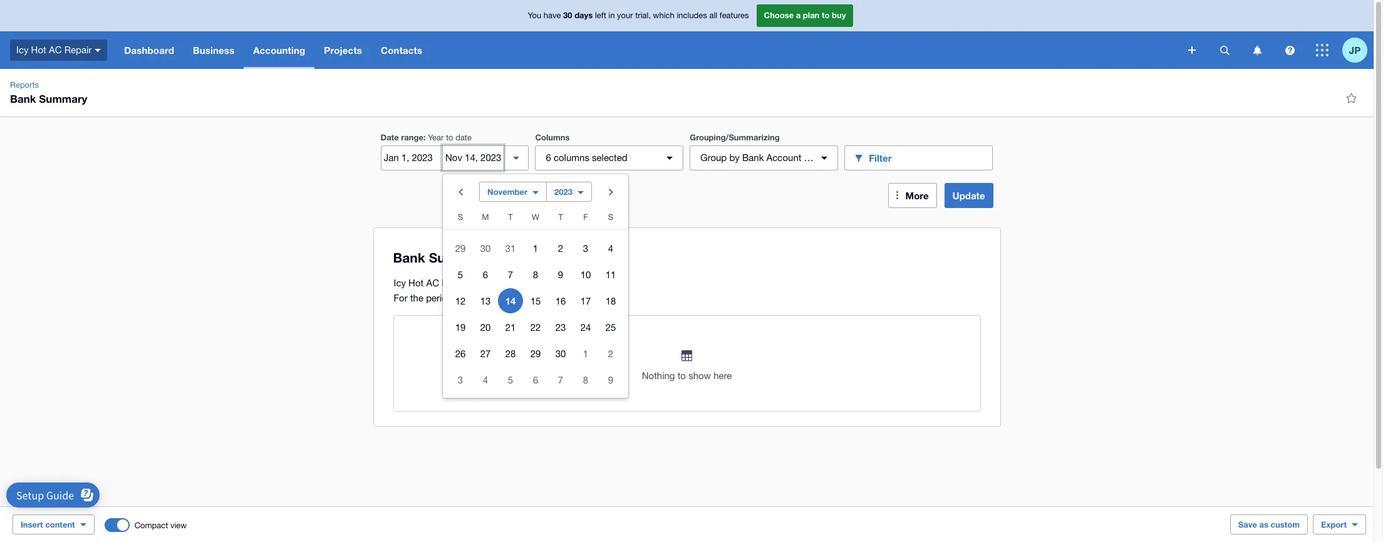 Task type: vqa. For each thing, say whether or not it's contained in the screenshot.
GROUP
yes



Task type: describe. For each thing, give the bounding box(es) containing it.
thu nov 02 2023 cell
[[548, 236, 573, 261]]

the
[[410, 293, 424, 303]]

more
[[906, 190, 929, 201]]

grid containing s
[[443, 209, 629, 393]]

november inside 'group'
[[488, 187, 528, 197]]

export
[[1322, 520, 1347, 530]]

30
[[563, 10, 573, 20]]

sun nov 26 2023 cell
[[443, 341, 473, 366]]

here
[[714, 370, 732, 381]]

icy hot ac repair
[[16, 44, 92, 55]]

features
[[720, 11, 749, 20]]

wed nov 08 2023 cell
[[523, 262, 548, 287]]

reports link
[[5, 79, 44, 91]]

banner containing jp
[[0, 0, 1374, 69]]

all
[[710, 11, 718, 20]]

thu nov 23 2023 cell
[[548, 315, 573, 340]]

ac for icy hot ac repair for the period january 1, 2023 to november 14, 2023
[[426, 278, 439, 288]]

3 row from the top
[[443, 261, 629, 288]]

dashboard link
[[115, 31, 184, 69]]

which
[[653, 11, 675, 20]]

insert content
[[21, 520, 75, 530]]

business
[[193, 44, 234, 56]]

show
[[689, 370, 711, 381]]

1 s from the left
[[458, 212, 463, 222]]

0 horizontal spatial 2023
[[502, 293, 523, 303]]

2 row from the top
[[443, 235, 629, 261]]

content
[[45, 520, 75, 530]]

2 t from the left
[[559, 212, 563, 222]]

sat nov 11 2023 cell
[[598, 262, 629, 287]]

date
[[456, 133, 472, 142]]

tue nov 21 2023 cell
[[498, 315, 523, 340]]

sun nov 12 2023 cell
[[443, 288, 473, 313]]

grouping/summarizing
[[690, 132, 780, 142]]

to inside icy hot ac repair for the period january 1, 2023 to november 14, 2023
[[525, 293, 534, 303]]

fri nov 10 2023 cell
[[573, 262, 598, 287]]

view
[[170, 520, 187, 530]]

left
[[595, 11, 606, 20]]

group by bank account type button
[[690, 145, 839, 170]]

type
[[804, 152, 824, 163]]

january
[[456, 293, 489, 303]]

update
[[953, 190, 985, 201]]

you have 30 days left in your trial, which includes all features
[[528, 10, 749, 20]]

mon nov 20 2023 cell
[[473, 315, 498, 340]]

svg image inside icy hot ac repair popup button
[[95, 49, 101, 52]]

account
[[767, 152, 802, 163]]

5 row from the top
[[443, 314, 629, 340]]

save as custom
[[1239, 520, 1300, 530]]

fri nov 17 2023 cell
[[573, 288, 598, 313]]

update button
[[945, 183, 994, 208]]

add to favourites image
[[1339, 85, 1364, 110]]

by
[[730, 152, 740, 163]]

navigation containing dashboard
[[115, 31, 1180, 69]]

columns
[[554, 152, 590, 163]]

business button
[[184, 31, 244, 69]]

trial,
[[636, 11, 651, 20]]

fri nov 03 2023 cell
[[573, 236, 598, 261]]

contacts
[[381, 44, 423, 56]]

:
[[424, 132, 426, 142]]

sun nov 19 2023 cell
[[443, 315, 473, 340]]

buy
[[832, 10, 846, 20]]

thu nov 09 2023 cell
[[548, 262, 573, 287]]

as
[[1260, 520, 1269, 530]]

insert
[[21, 520, 43, 530]]

compact
[[135, 520, 168, 530]]

save
[[1239, 520, 1258, 530]]

tue nov 28 2023 cell
[[498, 341, 523, 366]]

wed nov 29 2023 cell
[[523, 341, 548, 366]]

wed nov 15 2023 cell
[[523, 288, 548, 313]]

your
[[617, 11, 633, 20]]

includes
[[677, 11, 707, 20]]

contacts button
[[372, 31, 432, 69]]

save as custom button
[[1231, 514, 1309, 535]]

period
[[426, 293, 453, 303]]

icy hot ac repair button
[[0, 31, 115, 69]]

summary
[[39, 92, 87, 105]]

6 columns selected
[[546, 152, 628, 163]]

hot for icy hot ac repair for the period january 1, 2023 to november 14, 2023
[[409, 278, 424, 288]]

4 row from the top
[[443, 288, 629, 314]]

nothing to show here
[[642, 370, 732, 381]]

sat nov 18 2023 cell
[[598, 288, 629, 313]]

repair for icy hot ac repair for the period january 1, 2023 to november 14, 2023
[[442, 278, 469, 288]]

nothing
[[642, 370, 675, 381]]

1,
[[492, 293, 499, 303]]

a
[[796, 10, 801, 20]]



Task type: locate. For each thing, give the bounding box(es) containing it.
t left f
[[559, 212, 563, 222]]

repair inside popup button
[[64, 44, 92, 55]]

ac for icy hot ac repair
[[49, 44, 62, 55]]

row group
[[443, 235, 629, 393]]

t left w
[[508, 212, 513, 222]]

to right year at left
[[446, 133, 453, 142]]

1 vertical spatial repair
[[442, 278, 469, 288]]

november up m
[[488, 187, 528, 197]]

for
[[394, 293, 408, 303]]

ac up "period" on the bottom of page
[[426, 278, 439, 288]]

s
[[458, 212, 463, 222], [608, 212, 614, 222]]

sun nov 05 2023 cell
[[443, 262, 473, 287]]

group by bank account type
[[701, 152, 824, 163]]

tue nov 14 2023 cell
[[498, 288, 523, 313]]

reports bank summary
[[10, 80, 87, 105]]

to left 'show'
[[678, 370, 686, 381]]

bank down reports link
[[10, 92, 36, 105]]

columns
[[535, 132, 570, 142]]

1 horizontal spatial bank
[[743, 152, 764, 163]]

mon nov 06 2023 cell
[[473, 262, 498, 287]]

date
[[381, 132, 399, 142]]

row
[[443, 209, 629, 230], [443, 235, 629, 261], [443, 261, 629, 288], [443, 288, 629, 314], [443, 314, 629, 340], [443, 340, 629, 367], [443, 367, 629, 393]]

group
[[443, 174, 629, 398]]

6
[[546, 152, 551, 163]]

2 s from the left
[[608, 212, 614, 222]]

in
[[609, 11, 615, 20]]

icy inside icy hot ac repair popup button
[[16, 44, 28, 55]]

2023 right 1,
[[502, 293, 523, 303]]

november
[[488, 187, 528, 197], [536, 293, 580, 303]]

repair inside icy hot ac repair for the period january 1, 2023 to november 14, 2023
[[442, 278, 469, 288]]

custom
[[1271, 520, 1300, 530]]

list of convenience dates image
[[504, 145, 529, 170]]

1 vertical spatial november
[[536, 293, 580, 303]]

1 vertical spatial icy
[[394, 278, 406, 288]]

1 vertical spatial hot
[[409, 278, 424, 288]]

choose
[[764, 10, 794, 20]]

1 horizontal spatial s
[[608, 212, 614, 222]]

choose a plan to buy
[[764, 10, 846, 20]]

to left buy
[[822, 10, 830, 20]]

wed nov 01 2023 cell
[[523, 236, 548, 261]]

Select end date field
[[443, 146, 504, 170]]

tue nov 07 2023 cell
[[498, 262, 523, 287]]

year
[[428, 133, 444, 142]]

selected
[[592, 152, 628, 163]]

mon nov 27 2023 cell
[[473, 341, 498, 366]]

2023 down the columns at the top of page
[[555, 187, 573, 197]]

2023 right 14,
[[598, 293, 619, 303]]

row down wed nov 29 2023 cell
[[443, 367, 629, 393]]

ac inside popup button
[[49, 44, 62, 55]]

repair for icy hot ac repair
[[64, 44, 92, 55]]

row up wed nov 15 2023 "cell"
[[443, 261, 629, 288]]

repair up "period" on the bottom of page
[[442, 278, 469, 288]]

row up wed nov 08 2023 cell
[[443, 235, 629, 261]]

to inside the date range : year to date
[[446, 133, 453, 142]]

next month image
[[598, 179, 624, 204]]

bank inside 'popup button'
[[743, 152, 764, 163]]

navigation
[[115, 31, 1180, 69]]

row up wed nov 22 2023 "cell"
[[443, 288, 629, 314]]

Report title field
[[390, 244, 975, 273]]

icy for icy hot ac repair
[[16, 44, 28, 55]]

0 horizontal spatial repair
[[64, 44, 92, 55]]

w
[[532, 212, 540, 222]]

icy for icy hot ac repair for the period january 1, 2023 to november 14, 2023
[[394, 278, 406, 288]]

0 vertical spatial repair
[[64, 44, 92, 55]]

t
[[508, 212, 513, 222], [559, 212, 563, 222]]

jp button
[[1343, 31, 1374, 69]]

2023 inside 'group'
[[555, 187, 573, 197]]

1 vertical spatial ac
[[426, 278, 439, 288]]

row up wed nov 29 2023 cell
[[443, 314, 629, 340]]

date range : year to date
[[381, 132, 472, 142]]

2023
[[555, 187, 573, 197], [502, 293, 523, 303], [598, 293, 619, 303]]

to
[[822, 10, 830, 20], [446, 133, 453, 142], [525, 293, 534, 303], [678, 370, 686, 381]]

fri nov 24 2023 cell
[[573, 315, 598, 340]]

projects button
[[315, 31, 372, 69]]

ac inside icy hot ac repair for the period january 1, 2023 to november 14, 2023
[[426, 278, 439, 288]]

accounting button
[[244, 31, 315, 69]]

1 horizontal spatial ac
[[426, 278, 439, 288]]

0 vertical spatial november
[[488, 187, 528, 197]]

filter
[[869, 152, 892, 163]]

bank right by
[[743, 152, 764, 163]]

0 horizontal spatial november
[[488, 187, 528, 197]]

row up wed nov 01 2023 cell
[[443, 209, 629, 230]]

0 vertical spatial bank
[[10, 92, 36, 105]]

s left m
[[458, 212, 463, 222]]

row down wed nov 22 2023 "cell"
[[443, 340, 629, 367]]

bank inside reports bank summary
[[10, 92, 36, 105]]

1 row from the top
[[443, 209, 629, 230]]

hot up the
[[409, 278, 424, 288]]

sat nov 25 2023 cell
[[598, 315, 629, 340]]

svg image
[[1317, 44, 1329, 56], [1254, 45, 1262, 55], [1286, 45, 1295, 55], [1189, 46, 1196, 54], [95, 49, 101, 52]]

0 vertical spatial hot
[[31, 44, 46, 55]]

row containing s
[[443, 209, 629, 230]]

thu nov 16 2023 cell
[[548, 288, 573, 313]]

1 vertical spatial bank
[[743, 152, 764, 163]]

14,
[[583, 293, 596, 303]]

november inside icy hot ac repair for the period january 1, 2023 to november 14, 2023
[[536, 293, 580, 303]]

svg image
[[1220, 45, 1230, 55]]

have
[[544, 11, 561, 20]]

0 vertical spatial ac
[[49, 44, 62, 55]]

bank
[[10, 92, 36, 105], [743, 152, 764, 163]]

november down thu nov 09 2023 cell
[[536, 293, 580, 303]]

1 horizontal spatial t
[[559, 212, 563, 222]]

0 horizontal spatial hot
[[31, 44, 46, 55]]

icy
[[16, 44, 28, 55], [394, 278, 406, 288]]

0 horizontal spatial s
[[458, 212, 463, 222]]

0 horizontal spatial icy
[[16, 44, 28, 55]]

0 horizontal spatial t
[[508, 212, 513, 222]]

sat nov 04 2023 cell
[[598, 236, 629, 261]]

grid
[[443, 209, 629, 393]]

you
[[528, 11, 542, 20]]

plan
[[803, 10, 820, 20]]

hot for icy hot ac repair
[[31, 44, 46, 55]]

7 row from the top
[[443, 367, 629, 393]]

wed nov 22 2023 cell
[[523, 315, 548, 340]]

icy up for
[[394, 278, 406, 288]]

group
[[701, 152, 727, 163]]

0 vertical spatial icy
[[16, 44, 28, 55]]

more button
[[888, 183, 937, 208]]

s right f
[[608, 212, 614, 222]]

0 horizontal spatial ac
[[49, 44, 62, 55]]

1 horizontal spatial hot
[[409, 278, 424, 288]]

0 horizontal spatial bank
[[10, 92, 36, 105]]

1 horizontal spatial icy
[[394, 278, 406, 288]]

icy up reports
[[16, 44, 28, 55]]

repair
[[64, 44, 92, 55], [442, 278, 469, 288]]

1 horizontal spatial 2023
[[555, 187, 573, 197]]

icy inside icy hot ac repair for the period january 1, 2023 to november 14, 2023
[[394, 278, 406, 288]]

accounting
[[253, 44, 305, 56]]

hot up reports
[[31, 44, 46, 55]]

thu nov 30 2023 cell
[[548, 341, 573, 366]]

projects
[[324, 44, 362, 56]]

dashboard
[[124, 44, 174, 56]]

ac up reports bank summary
[[49, 44, 62, 55]]

f
[[584, 212, 588, 222]]

1 t from the left
[[508, 212, 513, 222]]

filter button
[[845, 145, 993, 170]]

days
[[575, 10, 593, 20]]

2 horizontal spatial 2023
[[598, 293, 619, 303]]

range
[[401, 132, 424, 142]]

m
[[482, 212, 489, 222]]

insert content button
[[13, 514, 94, 535]]

compact view
[[135, 520, 187, 530]]

hot inside icy hot ac repair for the period january 1, 2023 to november 14, 2023
[[409, 278, 424, 288]]

Select start date field
[[381, 146, 442, 170]]

jp
[[1350, 44, 1361, 55]]

group containing november
[[443, 174, 629, 398]]

export button
[[1314, 514, 1367, 535]]

mon nov 13 2023 cell
[[473, 288, 498, 313]]

repair up summary
[[64, 44, 92, 55]]

icy hot ac repair for the period january 1, 2023 to november 14, 2023
[[394, 278, 619, 303]]

hot
[[31, 44, 46, 55], [409, 278, 424, 288]]

banner
[[0, 0, 1374, 69]]

to right "tue nov 14 2023" "cell"
[[525, 293, 534, 303]]

previous month image
[[448, 179, 473, 204]]

6 row from the top
[[443, 340, 629, 367]]

1 horizontal spatial repair
[[442, 278, 469, 288]]

1 horizontal spatial november
[[536, 293, 580, 303]]

hot inside popup button
[[31, 44, 46, 55]]

reports
[[10, 80, 39, 90]]

ac
[[49, 44, 62, 55], [426, 278, 439, 288]]



